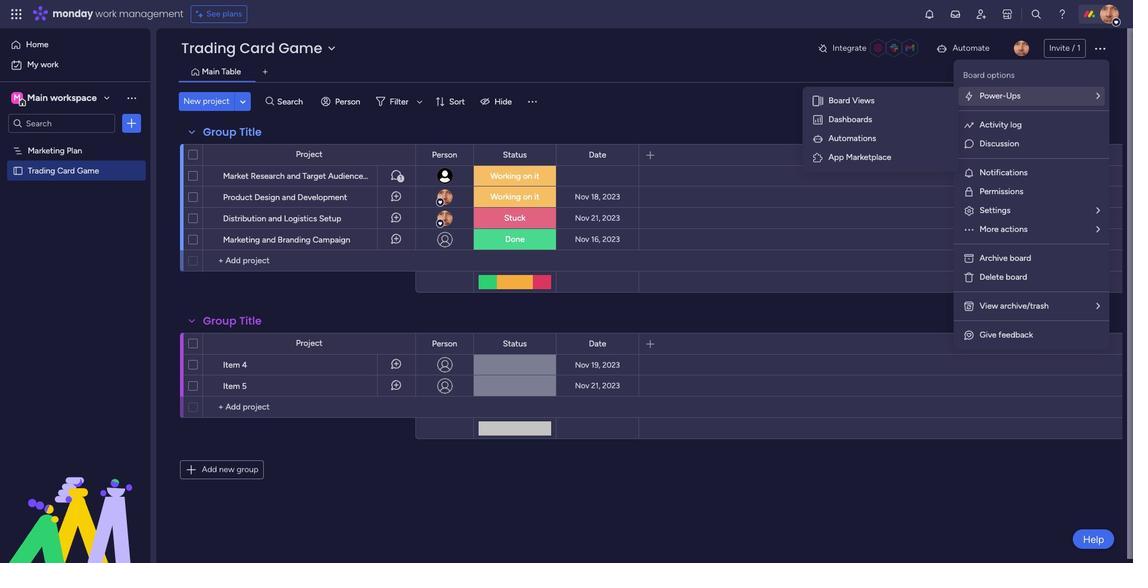 Task type: locate. For each thing, give the bounding box(es) containing it.
and
[[287, 171, 301, 181], [282, 193, 296, 203], [268, 214, 282, 224], [262, 235, 276, 245]]

it for product design and development
[[535, 192, 540, 202]]

it
[[535, 171, 540, 181], [535, 192, 540, 202]]

and left target
[[287, 171, 301, 181]]

home
[[26, 40, 49, 50]]

0 vertical spatial project
[[296, 149, 323, 159]]

1 horizontal spatial main
[[202, 67, 220, 77]]

nov for item 4
[[575, 361, 590, 369]]

board
[[964, 70, 985, 80], [829, 96, 851, 106]]

1 vertical spatial group title
[[203, 314, 262, 328]]

Search in workspace field
[[25, 117, 99, 130]]

1 horizontal spatial 1
[[1078, 43, 1081, 53]]

nov left 18, at top right
[[575, 193, 590, 201]]

project
[[296, 149, 323, 159], [296, 338, 323, 348]]

board up delete board in the right of the page
[[1010, 253, 1032, 263]]

automate
[[953, 43, 990, 53]]

new project button
[[179, 92, 235, 111]]

person for 1st person field from the bottom
[[432, 339, 458, 349]]

list arrow image
[[1097, 302, 1101, 311]]

Status field
[[500, 149, 530, 162], [500, 337, 530, 350]]

2023 for item 4
[[603, 361, 620, 369]]

marketing left plan
[[28, 145, 65, 155]]

marketing for marketing and branding campaign
[[223, 235, 260, 245]]

date field up nov 19, 2023
[[586, 337, 610, 350]]

0 vertical spatial 21,
[[592, 214, 601, 223]]

group title for second person field from the bottom
[[203, 125, 262, 139]]

group title field down angle down image
[[200, 125, 265, 140]]

1 date field from the top
[[586, 149, 610, 162]]

2 title from the top
[[239, 314, 262, 328]]

angle down image
[[240, 97, 246, 106]]

and down the design
[[268, 214, 282, 224]]

21, up '16,'
[[592, 214, 601, 223]]

0 vertical spatial status field
[[500, 149, 530, 162]]

0 horizontal spatial 1
[[400, 175, 402, 182]]

1 vertical spatial working
[[491, 192, 521, 202]]

settings image
[[964, 205, 976, 217]]

0 vertical spatial on
[[523, 171, 533, 181]]

1 2023 from the top
[[603, 193, 621, 201]]

main table
[[202, 67, 241, 77]]

automate button
[[932, 39, 995, 58]]

1 nov from the top
[[575, 193, 590, 201]]

ups
[[1007, 91, 1021, 101]]

invite
[[1050, 43, 1071, 53]]

1 vertical spatial work
[[41, 60, 59, 70]]

2023 up nov 16, 2023
[[603, 214, 620, 223]]

1 status field from the top
[[500, 149, 530, 162]]

marketing plan
[[28, 145, 82, 155]]

date field up nov 18, 2023
[[586, 149, 610, 162]]

2 group title field from the top
[[200, 314, 265, 329]]

1 group from the top
[[203, 125, 237, 139]]

1 vertical spatial list arrow image
[[1097, 207, 1101, 215]]

1 vertical spatial title
[[239, 314, 262, 328]]

m
[[14, 93, 21, 103]]

0 vertical spatial marketing
[[28, 145, 65, 155]]

2 vertical spatial person
[[432, 339, 458, 349]]

0 vertical spatial work
[[95, 7, 117, 21]]

sort
[[449, 97, 465, 107]]

add
[[202, 465, 217, 475]]

1 vertical spatial main
[[27, 92, 48, 103]]

person for second person field from the bottom
[[432, 150, 458, 160]]

app
[[829, 152, 844, 162]]

app marketplace image
[[813, 152, 824, 164]]

0 horizontal spatial marketing
[[28, 145, 65, 155]]

1 vertical spatial group
[[203, 314, 237, 328]]

3 nov from the top
[[575, 235, 590, 244]]

2 on from the top
[[523, 192, 533, 202]]

group title down angle down image
[[203, 125, 262, 139]]

1 right /
[[1078, 43, 1081, 53]]

0 horizontal spatial trading card game
[[28, 165, 99, 175]]

4 nov from the top
[[575, 361, 590, 369]]

0 vertical spatial item
[[223, 360, 240, 370]]

1 it from the top
[[535, 171, 540, 181]]

person
[[335, 97, 361, 107], [432, 150, 458, 160], [432, 339, 458, 349]]

0 vertical spatial board
[[1010, 253, 1032, 263]]

1 working on it from the top
[[491, 171, 540, 181]]

0 vertical spatial person field
[[429, 149, 461, 162]]

option
[[0, 140, 151, 142]]

group up item 4
[[203, 314, 237, 328]]

1 vertical spatial game
[[77, 165, 99, 175]]

title down angle down image
[[239, 125, 262, 139]]

update feed image
[[950, 8, 962, 20]]

plans
[[223, 9, 242, 19]]

nov left 19,
[[575, 361, 590, 369]]

game down plan
[[77, 165, 99, 175]]

main left the table
[[202, 67, 220, 77]]

0 vertical spatial group title field
[[200, 125, 265, 140]]

2 status field from the top
[[500, 337, 530, 350]]

main inside 'button'
[[202, 67, 220, 77]]

status
[[503, 150, 527, 160], [503, 339, 527, 349]]

marketing
[[28, 145, 65, 155], [223, 235, 260, 245]]

0 vertical spatial main
[[202, 67, 220, 77]]

2023 for product design and development
[[603, 193, 621, 201]]

1 button
[[377, 165, 416, 187]]

1 vertical spatial status field
[[500, 337, 530, 350]]

list arrow image for ups
[[1097, 92, 1101, 100]]

date for 1st person field from the bottom's status field
[[589, 339, 607, 349]]

0 vertical spatial status
[[503, 150, 527, 160]]

trading right public board "icon"
[[28, 165, 55, 175]]

feedback
[[999, 330, 1034, 340]]

workspace options image
[[126, 92, 138, 104]]

2 date field from the top
[[586, 337, 610, 350]]

and right the design
[[282, 193, 296, 203]]

1 vertical spatial it
[[535, 192, 540, 202]]

date up nov 19, 2023
[[589, 339, 607, 349]]

work inside option
[[41, 60, 59, 70]]

0 horizontal spatial board
[[829, 96, 851, 106]]

notifications image
[[964, 167, 976, 179]]

0 vertical spatial 1
[[1078, 43, 1081, 53]]

board down archive board
[[1006, 272, 1028, 282]]

group title for 1st person field from the bottom
[[203, 314, 262, 328]]

nov
[[575, 193, 590, 201], [575, 214, 590, 223], [575, 235, 590, 244], [575, 361, 590, 369], [575, 381, 590, 390]]

group title field for second person field from the bottom
[[200, 125, 265, 140]]

2 nov 21, 2023 from the top
[[575, 381, 620, 390]]

work for monday
[[95, 7, 117, 21]]

invite members image
[[976, 8, 988, 20]]

2 vertical spatial list arrow image
[[1097, 226, 1101, 234]]

1 date from the top
[[589, 150, 607, 160]]

0 vertical spatial person
[[335, 97, 361, 107]]

1 horizontal spatial game
[[279, 38, 323, 58]]

0 horizontal spatial work
[[41, 60, 59, 70]]

4 2023 from the top
[[603, 361, 620, 369]]

title up 4
[[239, 314, 262, 328]]

0 vertical spatial trading
[[181, 38, 236, 58]]

group down project
[[203, 125, 237, 139]]

2023 right '16,'
[[603, 235, 620, 244]]

status for 1st person field from the bottom's status field
[[503, 339, 527, 349]]

sort button
[[431, 92, 472, 111]]

item for item 5
[[223, 381, 240, 392]]

1 working from the top
[[491, 171, 521, 181]]

nov 16, 2023
[[575, 235, 620, 244]]

board views image
[[813, 95, 824, 107]]

work right monday
[[95, 7, 117, 21]]

0 vertical spatial list arrow image
[[1097, 92, 1101, 100]]

0 vertical spatial group
[[203, 125, 237, 139]]

trading card game up add view icon
[[181, 38, 323, 58]]

2 2023 from the top
[[603, 214, 620, 223]]

workspace selection element
[[11, 91, 99, 106]]

2 item from the top
[[223, 381, 240, 392]]

help image
[[1057, 8, 1069, 20]]

card down plan
[[57, 165, 75, 175]]

2 group title from the top
[[203, 314, 262, 328]]

0 vertical spatial date
[[589, 150, 607, 160]]

1 item from the top
[[223, 360, 240, 370]]

1 status from the top
[[503, 150, 527, 160]]

add view image
[[263, 68, 268, 76]]

1 vertical spatial nov 21, 2023
[[575, 381, 620, 390]]

archive
[[980, 253, 1008, 263]]

card up add view icon
[[240, 38, 275, 58]]

work
[[95, 7, 117, 21], [41, 60, 59, 70]]

1 vertical spatial trading
[[28, 165, 55, 175]]

1 on from the top
[[523, 171, 533, 181]]

0 vertical spatial working
[[491, 171, 521, 181]]

nov 21, 2023 up nov 16, 2023
[[575, 214, 620, 223]]

1 group title field from the top
[[200, 125, 265, 140]]

lottie animation image
[[0, 444, 151, 563]]

1 vertical spatial item
[[223, 381, 240, 392]]

1 vertical spatial person field
[[429, 337, 461, 350]]

workspace
[[50, 92, 97, 103]]

2023 right 18, at top right
[[603, 193, 621, 201]]

2 date from the top
[[589, 339, 607, 349]]

21, down 19,
[[592, 381, 601, 390]]

trading card game
[[181, 38, 323, 58], [28, 165, 99, 175]]

0 vertical spatial game
[[279, 38, 323, 58]]

0 vertical spatial card
[[240, 38, 275, 58]]

2 it from the top
[[535, 192, 540, 202]]

date up nov 18, 2023
[[589, 150, 607, 160]]

nov down nov 18, 2023
[[575, 214, 590, 223]]

1 vertical spatial date
[[589, 339, 607, 349]]

dashboards image
[[813, 114, 824, 126]]

search everything image
[[1031, 8, 1043, 20]]

board
[[1010, 253, 1032, 263], [1006, 272, 1028, 282]]

1 vertical spatial working on it
[[491, 192, 540, 202]]

1 vertical spatial 21,
[[592, 381, 601, 390]]

3 2023 from the top
[[603, 235, 620, 244]]

1 horizontal spatial trading
[[181, 38, 236, 58]]

invite / 1
[[1050, 43, 1081, 53]]

work for my
[[41, 60, 59, 70]]

1 vertical spatial group title field
[[200, 314, 265, 329]]

menu
[[954, 60, 1110, 350]]

1 project from the top
[[296, 149, 323, 159]]

1 vertical spatial marketing
[[223, 235, 260, 245]]

game
[[279, 38, 323, 58], [77, 165, 99, 175]]

list arrow image for actions
[[1097, 226, 1101, 234]]

trading card game button
[[179, 38, 341, 58]]

1 group title from the top
[[203, 125, 262, 139]]

project for second person field from the bottom
[[296, 149, 323, 159]]

group title field up item 4
[[200, 314, 265, 329]]

Date field
[[586, 149, 610, 162], [586, 337, 610, 350]]

1 vertical spatial date field
[[586, 337, 610, 350]]

1 vertical spatial status
[[503, 339, 527, 349]]

1 vertical spatial card
[[57, 165, 75, 175]]

game up search field
[[279, 38, 323, 58]]

give
[[980, 330, 997, 340]]

1 vertical spatial person
[[432, 150, 458, 160]]

group title up item 4
[[203, 314, 262, 328]]

0 vertical spatial group title
[[203, 125, 262, 139]]

main right workspace image
[[27, 92, 48, 103]]

2 21, from the top
[[592, 381, 601, 390]]

archive board image
[[964, 253, 976, 265]]

list box
[[0, 138, 151, 340]]

monday
[[53, 7, 93, 21]]

0 vertical spatial date field
[[586, 149, 610, 162]]

date for second person field from the bottom's status field
[[589, 150, 607, 160]]

2023 right 19,
[[603, 361, 620, 369]]

list arrow image
[[1097, 92, 1101, 100], [1097, 207, 1101, 215], [1097, 226, 1101, 234]]

main inside "workspace selection" element
[[27, 92, 48, 103]]

3 list arrow image from the top
[[1097, 226, 1101, 234]]

project for 1st person field from the bottom
[[296, 338, 323, 348]]

work right my
[[41, 60, 59, 70]]

1 vertical spatial on
[[523, 192, 533, 202]]

trading up main table on the top left of the page
[[181, 38, 236, 58]]

item
[[223, 360, 240, 370], [223, 381, 240, 392]]

1 title from the top
[[239, 125, 262, 139]]

1 right analysis
[[400, 175, 402, 182]]

market
[[223, 171, 249, 181]]

2 list arrow image from the top
[[1097, 207, 1101, 215]]

Person field
[[429, 149, 461, 162], [429, 337, 461, 350]]

1 horizontal spatial board
[[964, 70, 985, 80]]

nov down nov 19, 2023
[[575, 381, 590, 390]]

working on it
[[491, 171, 540, 181], [491, 192, 540, 202]]

board for archive board
[[1010, 253, 1032, 263]]

status field for 1st person field from the bottom
[[500, 337, 530, 350]]

board up power ups image
[[964, 70, 985, 80]]

21,
[[592, 214, 601, 223], [592, 381, 601, 390]]

0 vertical spatial trading card game
[[181, 38, 323, 58]]

card
[[240, 38, 275, 58], [57, 165, 75, 175]]

item left 4
[[223, 360, 240, 370]]

0 vertical spatial working on it
[[491, 171, 540, 181]]

status for second person field from the bottom's status field
[[503, 150, 527, 160]]

board options
[[964, 70, 1015, 80]]

/
[[1073, 43, 1076, 53]]

1 horizontal spatial work
[[95, 7, 117, 21]]

and down 'distribution and logistics setup'
[[262, 235, 276, 245]]

2 group from the top
[[203, 314, 237, 328]]

activity log image
[[964, 119, 976, 131]]

item left 5
[[223, 381, 240, 392]]

1
[[1078, 43, 1081, 53], [400, 175, 402, 182]]

0 horizontal spatial trading
[[28, 165, 55, 175]]

0 vertical spatial it
[[535, 171, 540, 181]]

home link
[[7, 35, 143, 54]]

2 working from the top
[[491, 192, 521, 202]]

2 status from the top
[[503, 339, 527, 349]]

4
[[242, 360, 247, 370]]

0 vertical spatial title
[[239, 125, 262, 139]]

see
[[207, 9, 221, 19]]

marketing inside list box
[[28, 145, 65, 155]]

0 horizontal spatial card
[[57, 165, 75, 175]]

1 list arrow image from the top
[[1097, 92, 1101, 100]]

0 vertical spatial nov 21, 2023
[[575, 214, 620, 223]]

board right board views image
[[829, 96, 851, 106]]

delete board
[[980, 272, 1028, 282]]

0 horizontal spatial main
[[27, 92, 48, 103]]

board views
[[829, 96, 875, 106]]

0 vertical spatial board
[[964, 70, 985, 80]]

tab
[[256, 63, 275, 81]]

group
[[203, 125, 237, 139], [203, 314, 237, 328]]

Search field
[[274, 93, 310, 110]]

2023 down nov 19, 2023
[[603, 381, 620, 390]]

marketing down "distribution"
[[223, 235, 260, 245]]

1 vertical spatial trading card game
[[28, 165, 99, 175]]

1 vertical spatial board
[[1006, 272, 1028, 282]]

Group Title field
[[200, 125, 265, 140], [200, 314, 265, 329]]

2 project from the top
[[296, 338, 323, 348]]

lottie animation element
[[0, 444, 151, 563]]

1 vertical spatial project
[[296, 338, 323, 348]]

1 nov 21, 2023 from the top
[[575, 214, 620, 223]]

2 working on it from the top
[[491, 192, 540, 202]]

home option
[[7, 35, 143, 54]]

main
[[202, 67, 220, 77], [27, 92, 48, 103]]

title
[[239, 125, 262, 139], [239, 314, 262, 328]]

trading card game down marketing plan
[[28, 165, 99, 175]]

16,
[[592, 235, 601, 244]]

project
[[203, 96, 230, 106]]

1 vertical spatial board
[[829, 96, 851, 106]]

1 horizontal spatial marketing
[[223, 235, 260, 245]]

+ Add project text field
[[209, 400, 410, 415]]

automations image
[[813, 133, 824, 145]]

marketing for marketing plan
[[28, 145, 65, 155]]

1 vertical spatial 1
[[400, 175, 402, 182]]

nov left '16,'
[[575, 235, 590, 244]]

views
[[853, 96, 875, 106]]

options image
[[1094, 41, 1108, 56]]

nov 21, 2023 down nov 19, 2023
[[575, 381, 620, 390]]

monday marketplace image
[[1002, 8, 1014, 20]]

group title
[[203, 125, 262, 139], [203, 314, 262, 328]]



Task type: vqa. For each thing, say whether or not it's contained in the screenshot.
V2 Ellipsis ICON
no



Task type: describe. For each thing, give the bounding box(es) containing it.
activity log
[[980, 120, 1023, 130]]

see plans
[[207, 9, 242, 19]]

person inside popup button
[[335, 97, 361, 107]]

trading card game inside list box
[[28, 165, 99, 175]]

add new group
[[202, 465, 259, 475]]

it for market research and target audience analysis
[[535, 171, 540, 181]]

dashboards
[[829, 115, 873, 125]]

delete board image
[[964, 272, 976, 283]]

5 2023 from the top
[[603, 381, 620, 390]]

archive board
[[980, 253, 1032, 263]]

working on it for market research and target audience analysis
[[491, 171, 540, 181]]

research
[[251, 171, 285, 181]]

board for board views
[[829, 96, 851, 106]]

1 horizontal spatial trading card game
[[181, 38, 323, 58]]

date field for second person field from the bottom's status field
[[586, 149, 610, 162]]

my work link
[[7, 56, 143, 74]]

collapse image
[[1098, 97, 1108, 106]]

activity
[[980, 120, 1009, 130]]

5 nov from the top
[[575, 381, 590, 390]]

1 inside button
[[400, 175, 402, 182]]

item for item 4
[[223, 360, 240, 370]]

see plans button
[[191, 5, 248, 23]]

board for board options
[[964, 70, 985, 80]]

2 nov from the top
[[575, 214, 590, 223]]

date field for 1st person field from the bottom's status field
[[586, 337, 610, 350]]

invite / 1 button
[[1045, 39, 1087, 58]]

monday work management
[[53, 7, 183, 21]]

nov 19, 2023
[[575, 361, 620, 369]]

trading inside list box
[[28, 165, 55, 175]]

main table tab list
[[179, 63, 1110, 82]]

1 person field from the top
[[429, 149, 461, 162]]

archive/trash
[[1001, 301, 1049, 311]]

log
[[1011, 120, 1023, 130]]

logistics
[[284, 214, 317, 224]]

branding
[[278, 235, 311, 245]]

nov 18, 2023
[[575, 193, 621, 201]]

board for delete board
[[1006, 272, 1028, 282]]

arrow down image
[[413, 94, 427, 109]]

help
[[1084, 534, 1105, 545]]

main for main workspace
[[27, 92, 48, 103]]

person button
[[316, 92, 368, 111]]

notifications image
[[924, 8, 936, 20]]

on for market research and target audience analysis
[[523, 171, 533, 181]]

my work
[[27, 60, 59, 70]]

new
[[184, 96, 201, 106]]

new project
[[184, 96, 230, 106]]

view archive/trash image
[[964, 301, 976, 312]]

more
[[980, 224, 999, 234]]

nov for marketing and branding campaign
[[575, 235, 590, 244]]

james peterson image
[[1101, 5, 1120, 24]]

options image
[[126, 118, 138, 129]]

discussion image
[[964, 138, 976, 150]]

1 21, from the top
[[592, 214, 601, 223]]

filter
[[390, 97, 409, 107]]

design
[[255, 193, 280, 203]]

analysis
[[365, 171, 396, 181]]

done
[[505, 234, 525, 244]]

select product image
[[11, 8, 22, 20]]

automations
[[829, 133, 877, 143]]

item 4
[[223, 360, 247, 370]]

plan
[[67, 145, 82, 155]]

more actions image
[[964, 224, 976, 236]]

working for product design and development
[[491, 192, 521, 202]]

give feedback
[[980, 330, 1034, 340]]

status field for second person field from the bottom
[[500, 149, 530, 162]]

public board image
[[12, 165, 24, 176]]

permissions
[[980, 187, 1024, 197]]

my
[[27, 60, 39, 70]]

0 horizontal spatial game
[[77, 165, 99, 175]]

hide
[[495, 97, 512, 107]]

setup
[[319, 214, 341, 224]]

19,
[[592, 361, 601, 369]]

delete
[[980, 272, 1004, 282]]

group title field for 1st person field from the bottom
[[200, 314, 265, 329]]

list box containing marketing plan
[[0, 138, 151, 340]]

table
[[222, 67, 241, 77]]

audience
[[328, 171, 363, 181]]

target
[[303, 171, 326, 181]]

new
[[219, 465, 235, 475]]

+ Add project text field
[[209, 254, 410, 268]]

main for main table
[[202, 67, 220, 77]]

actions
[[1001, 224, 1028, 234]]

power ups image
[[964, 90, 976, 102]]

v2 search image
[[266, 95, 274, 108]]

on for product design and development
[[523, 192, 533, 202]]

title for second person field from the bottom
[[239, 125, 262, 139]]

menu image
[[526, 96, 538, 107]]

nov for product design and development
[[575, 193, 590, 201]]

title for 1st person field from the bottom
[[239, 314, 262, 328]]

filter button
[[371, 92, 427, 111]]

permissions image
[[964, 186, 976, 198]]

view
[[980, 301, 999, 311]]

2023 for marketing and branding campaign
[[603, 235, 620, 244]]

james peterson image
[[1014, 41, 1030, 56]]

2 person field from the top
[[429, 337, 461, 350]]

product
[[223, 193, 253, 203]]

give feedback image
[[964, 330, 976, 341]]

discussion
[[980, 139, 1020, 149]]

workspace image
[[11, 92, 23, 105]]

item 5
[[223, 381, 247, 392]]

tab inside main table tab list
[[256, 63, 275, 81]]

5
[[242, 381, 247, 392]]

main table button
[[199, 66, 244, 79]]

my work option
[[7, 56, 143, 74]]

product design and development
[[223, 193, 347, 203]]

group
[[237, 465, 259, 475]]

hide button
[[476, 92, 519, 111]]

power-
[[980, 91, 1007, 101]]

distribution
[[223, 214, 266, 224]]

1 inside button
[[1078, 43, 1081, 53]]

integrate
[[833, 43, 867, 53]]

marketplace
[[846, 152, 892, 162]]

main workspace
[[27, 92, 97, 103]]

stuck
[[505, 213, 526, 223]]

view archive/trash
[[980, 301, 1049, 311]]

development
[[298, 193, 347, 203]]

market research and target audience analysis
[[223, 171, 396, 181]]

notifications
[[980, 168, 1028, 178]]

card inside list box
[[57, 165, 75, 175]]

more actions
[[980, 224, 1028, 234]]

power-ups
[[980, 91, 1021, 101]]

add new group button
[[180, 461, 264, 480]]

integrate button
[[813, 36, 927, 61]]

options
[[987, 70, 1015, 80]]

18,
[[591, 193, 601, 201]]

working on it for product design and development
[[491, 192, 540, 202]]

campaign
[[313, 235, 351, 245]]

distribution and logistics setup
[[223, 214, 341, 224]]

management
[[119, 7, 183, 21]]

1 horizontal spatial card
[[240, 38, 275, 58]]

settings
[[980, 206, 1011, 216]]

menu containing board options
[[954, 60, 1110, 350]]

working for market research and target audience analysis
[[491, 171, 521, 181]]



